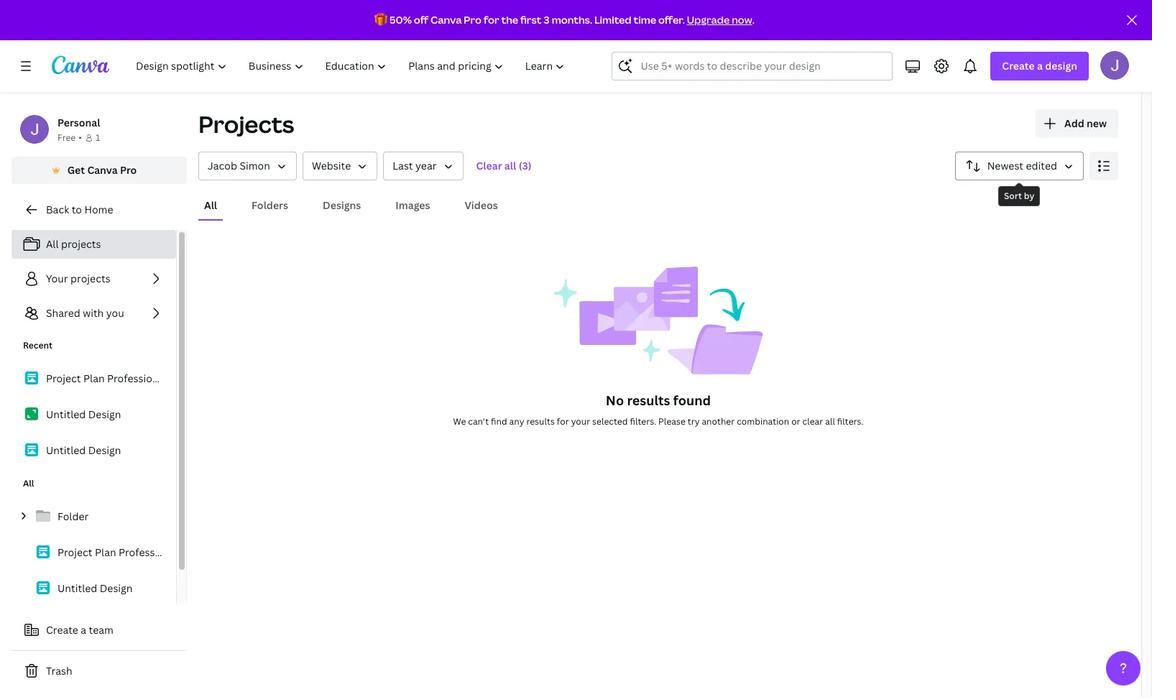 Task type: describe. For each thing, give the bounding box(es) containing it.
all button
[[198, 192, 223, 219]]

1 vertical spatial design
[[88, 444, 121, 457]]

no
[[606, 392, 624, 409]]

all projects
[[46, 237, 101, 251]]

try
[[688, 416, 700, 428]]

now
[[732, 13, 753, 27]]

•
[[79, 132, 82, 144]]

projects
[[198, 109, 294, 140]]

designs button
[[317, 192, 367, 219]]

2 vertical spatial all
[[23, 478, 34, 490]]

Sort by button
[[956, 152, 1084, 181]]

your projects link
[[12, 265, 176, 293]]

Date modified button
[[383, 152, 464, 181]]

add new
[[1065, 117, 1107, 130]]

off
[[414, 13, 429, 27]]

you
[[106, 306, 124, 320]]

simon
[[240, 159, 270, 173]]

combination
[[737, 416, 790, 428]]

create a team button
[[12, 616, 187, 645]]

by
[[1025, 190, 1035, 202]]

1 untitled design link from the top
[[12, 400, 176, 430]]

upgrade now button
[[687, 13, 753, 27]]

images
[[396, 198, 430, 212]]

free •
[[58, 132, 82, 144]]

to
[[72, 203, 82, 216]]

all for all button
[[204, 198, 217, 212]]

create a design button
[[991, 52, 1090, 81]]

untitled design link for list containing untitled design
[[12, 436, 176, 466]]

list containing untitled design
[[12, 364, 176, 466]]

clear
[[803, 416, 824, 428]]

trash
[[46, 664, 72, 678]]

no results found we can't find any results for your selected filters. please try another combination or clear all filters.
[[453, 392, 864, 428]]

3
[[544, 13, 550, 27]]

shared
[[46, 306, 80, 320]]

2 vertical spatial design
[[100, 582, 133, 595]]

0 vertical spatial untitled
[[46, 408, 86, 421]]

folders
[[252, 198, 288, 212]]

offer.
[[659, 13, 685, 27]]

sort by
[[1005, 190, 1035, 202]]

found
[[674, 392, 711, 409]]

back
[[46, 203, 69, 216]]

newest
[[988, 159, 1024, 173]]

please
[[659, 416, 686, 428]]

for inside no results found we can't find any results for your selected filters. please try another combination or clear all filters.
[[557, 416, 569, 428]]

all inside no results found we can't find any results for your selected filters. please try another combination or clear all filters.
[[826, 416, 836, 428]]

first
[[521, 13, 542, 27]]

a for design
[[1038, 59, 1043, 73]]

newest edited
[[988, 159, 1058, 173]]

last year
[[393, 159, 437, 173]]

shared with you
[[46, 306, 124, 320]]

back to home link
[[12, 196, 187, 224]]

home
[[84, 203, 113, 216]]

🎁
[[375, 13, 388, 27]]

create for create a team
[[46, 624, 78, 637]]

0 vertical spatial results
[[627, 392, 671, 409]]

limited
[[595, 13, 632, 27]]

list containing folder
[[12, 502, 176, 640]]

all for all projects
[[46, 237, 59, 251]]

images button
[[390, 192, 436, 219]]

your
[[46, 272, 68, 286]]

0 vertical spatial untitled design
[[46, 408, 121, 421]]

0 vertical spatial canva
[[431, 13, 462, 27]]

personal
[[58, 116, 100, 129]]

videos
[[465, 198, 498, 212]]

create a team
[[46, 624, 114, 637]]

folders button
[[246, 192, 294, 219]]

canva inside button
[[87, 163, 118, 177]]

get canva pro button
[[12, 157, 187, 184]]

get
[[67, 163, 85, 177]]



Task type: locate. For each thing, give the bounding box(es) containing it.
jacob
[[208, 159, 237, 173]]

0 vertical spatial for
[[484, 13, 500, 27]]

0 vertical spatial all
[[204, 198, 217, 212]]

we
[[453, 416, 466, 428]]

🎁 50% off canva pro for the first 3 months. limited time offer. upgrade now .
[[375, 13, 755, 27]]

1 vertical spatial a
[[81, 624, 86, 637]]

0 vertical spatial design
[[88, 408, 121, 421]]

time
[[634, 13, 657, 27]]

0 vertical spatial list
[[12, 230, 176, 328]]

free
[[58, 132, 76, 144]]

0 horizontal spatial canva
[[87, 163, 118, 177]]

filters.
[[630, 416, 657, 428], [838, 416, 864, 428]]

create inside 'dropdown button'
[[1003, 59, 1035, 73]]

all projects link
[[12, 230, 176, 259]]

0 vertical spatial a
[[1038, 59, 1043, 73]]

untitled design
[[46, 408, 121, 421], [46, 444, 121, 457], [58, 582, 133, 595]]

2 list from the top
[[12, 364, 176, 466]]

2 vertical spatial untitled design
[[58, 582, 133, 595]]

any
[[510, 416, 525, 428]]

all inside button
[[204, 198, 217, 212]]

untitled
[[46, 408, 86, 421], [46, 444, 86, 457], [58, 582, 97, 595]]

1 vertical spatial for
[[557, 416, 569, 428]]

list
[[12, 230, 176, 328], [12, 364, 176, 466], [12, 502, 176, 640]]

projects right your at the left of the page
[[71, 272, 110, 286]]

1 vertical spatial untitled design link
[[12, 436, 176, 466]]

design
[[1046, 59, 1078, 73]]

untitled for list containing folder
[[58, 582, 97, 595]]

0 vertical spatial pro
[[464, 13, 482, 27]]

for left the
[[484, 13, 500, 27]]

1 vertical spatial pro
[[120, 163, 137, 177]]

list containing all projects
[[12, 230, 176, 328]]

create left team
[[46, 624, 78, 637]]

videos button
[[459, 192, 504, 219]]

a for team
[[81, 624, 86, 637]]

sort
[[1005, 190, 1023, 202]]

2 vertical spatial untitled
[[58, 582, 97, 595]]

1 vertical spatial list
[[12, 364, 176, 466]]

top level navigation element
[[127, 52, 578, 81]]

a left design
[[1038, 59, 1043, 73]]

1 vertical spatial all
[[826, 416, 836, 428]]

untitled design link for list containing folder
[[12, 574, 176, 604]]

folder
[[58, 510, 89, 524]]

edited
[[1027, 159, 1058, 173]]

get canva pro
[[67, 163, 137, 177]]

results up please at the right
[[627, 392, 671, 409]]

canva
[[431, 13, 462, 27], [87, 163, 118, 177]]

recent
[[23, 339, 52, 352]]

0 vertical spatial all
[[505, 159, 517, 173]]

0 horizontal spatial results
[[527, 416, 555, 428]]

pro inside button
[[120, 163, 137, 177]]

create inside button
[[46, 624, 78, 637]]

find
[[491, 416, 507, 428]]

months.
[[552, 13, 593, 27]]

1 list from the top
[[12, 230, 176, 328]]

.
[[753, 13, 755, 27]]

a inside button
[[81, 624, 86, 637]]

create for create a design
[[1003, 59, 1035, 73]]

create left design
[[1003, 59, 1035, 73]]

1
[[96, 132, 100, 144]]

back to home
[[46, 203, 113, 216]]

2 untitled design link from the top
[[12, 436, 176, 466]]

all inside list
[[46, 237, 59, 251]]

2 horizontal spatial all
[[204, 198, 217, 212]]

1 horizontal spatial create
[[1003, 59, 1035, 73]]

2 vertical spatial untitled design link
[[12, 574, 176, 604]]

trash link
[[12, 657, 187, 686]]

all left (3)
[[505, 159, 517, 173]]

year
[[416, 159, 437, 173]]

another
[[702, 416, 735, 428]]

add
[[1065, 117, 1085, 130]]

1 vertical spatial projects
[[71, 272, 110, 286]]

(3)
[[519, 159, 532, 173]]

1 vertical spatial all
[[46, 237, 59, 251]]

your
[[571, 416, 591, 428]]

clear all (3)
[[476, 159, 532, 173]]

results right any
[[527, 416, 555, 428]]

1 vertical spatial canva
[[87, 163, 118, 177]]

untitled for list containing untitled design
[[46, 444, 86, 457]]

can't
[[468, 416, 489, 428]]

results
[[627, 392, 671, 409], [527, 416, 555, 428]]

canva right the get
[[87, 163, 118, 177]]

pro up back to home link
[[120, 163, 137, 177]]

upgrade
[[687, 13, 730, 27]]

projects for your projects
[[71, 272, 110, 286]]

designs
[[323, 198, 361, 212]]

new
[[1087, 117, 1107, 130]]

2 vertical spatial list
[[12, 502, 176, 640]]

or
[[792, 416, 801, 428]]

Search search field
[[641, 52, 865, 80]]

jacob simon image
[[1101, 51, 1130, 80]]

0 horizontal spatial all
[[23, 478, 34, 490]]

3 untitled design link from the top
[[12, 574, 176, 604]]

a left team
[[81, 624, 86, 637]]

0 vertical spatial projects
[[61, 237, 101, 251]]

projects down back to home
[[61, 237, 101, 251]]

jacob simon
[[208, 159, 270, 173]]

create
[[1003, 59, 1035, 73], [46, 624, 78, 637]]

0 horizontal spatial filters.
[[630, 416, 657, 428]]

with
[[83, 306, 104, 320]]

create a design
[[1003, 59, 1078, 73]]

clear all (3) link
[[469, 152, 539, 181]]

1 vertical spatial untitled design
[[46, 444, 121, 457]]

website
[[312, 159, 351, 173]]

0 vertical spatial untitled design link
[[12, 400, 176, 430]]

selected
[[593, 416, 628, 428]]

0 horizontal spatial for
[[484, 13, 500, 27]]

1 horizontal spatial a
[[1038, 59, 1043, 73]]

last
[[393, 159, 413, 173]]

for
[[484, 13, 500, 27], [557, 416, 569, 428]]

canva right off
[[431, 13, 462, 27]]

projects for all projects
[[61, 237, 101, 251]]

all right clear
[[826, 416, 836, 428]]

1 horizontal spatial canva
[[431, 13, 462, 27]]

1 vertical spatial create
[[46, 624, 78, 637]]

3 list from the top
[[12, 502, 176, 640]]

Category button
[[303, 152, 378, 181]]

your projects
[[46, 272, 110, 286]]

2 filters. from the left
[[838, 416, 864, 428]]

0 horizontal spatial a
[[81, 624, 86, 637]]

1 vertical spatial untitled
[[46, 444, 86, 457]]

team
[[89, 624, 114, 637]]

untitled design link
[[12, 400, 176, 430], [12, 436, 176, 466], [12, 574, 176, 604]]

pro
[[464, 13, 482, 27], [120, 163, 137, 177]]

pro left the
[[464, 13, 482, 27]]

add new button
[[1036, 109, 1119, 138]]

1 vertical spatial results
[[527, 416, 555, 428]]

all
[[505, 159, 517, 173], [826, 416, 836, 428]]

untitled design for list containing untitled design
[[46, 444, 121, 457]]

1 horizontal spatial all
[[826, 416, 836, 428]]

50%
[[390, 13, 412, 27]]

Owner button
[[198, 152, 297, 181]]

1 filters. from the left
[[630, 416, 657, 428]]

a inside 'dropdown button'
[[1038, 59, 1043, 73]]

0 horizontal spatial create
[[46, 624, 78, 637]]

the
[[502, 13, 519, 27]]

all
[[204, 198, 217, 212], [46, 237, 59, 251], [23, 478, 34, 490]]

1 horizontal spatial filters.
[[838, 416, 864, 428]]

0 horizontal spatial pro
[[120, 163, 137, 177]]

1 horizontal spatial all
[[46, 237, 59, 251]]

shared with you link
[[12, 299, 176, 328]]

None search field
[[612, 52, 893, 81]]

1 horizontal spatial pro
[[464, 13, 482, 27]]

1 horizontal spatial for
[[557, 416, 569, 428]]

untitled design for list containing folder
[[58, 582, 133, 595]]

0 horizontal spatial all
[[505, 159, 517, 173]]

for left your
[[557, 416, 569, 428]]

0 vertical spatial create
[[1003, 59, 1035, 73]]

projects
[[61, 237, 101, 251], [71, 272, 110, 286]]

filters. left please at the right
[[630, 416, 657, 428]]

folder link
[[12, 502, 176, 532]]

design
[[88, 408, 121, 421], [88, 444, 121, 457], [100, 582, 133, 595]]

filters. right clear
[[838, 416, 864, 428]]

clear
[[476, 159, 502, 173]]

1 horizontal spatial results
[[627, 392, 671, 409]]



Task type: vqa. For each thing, say whether or not it's contained in the screenshot.
bottommost "CANVA"
yes



